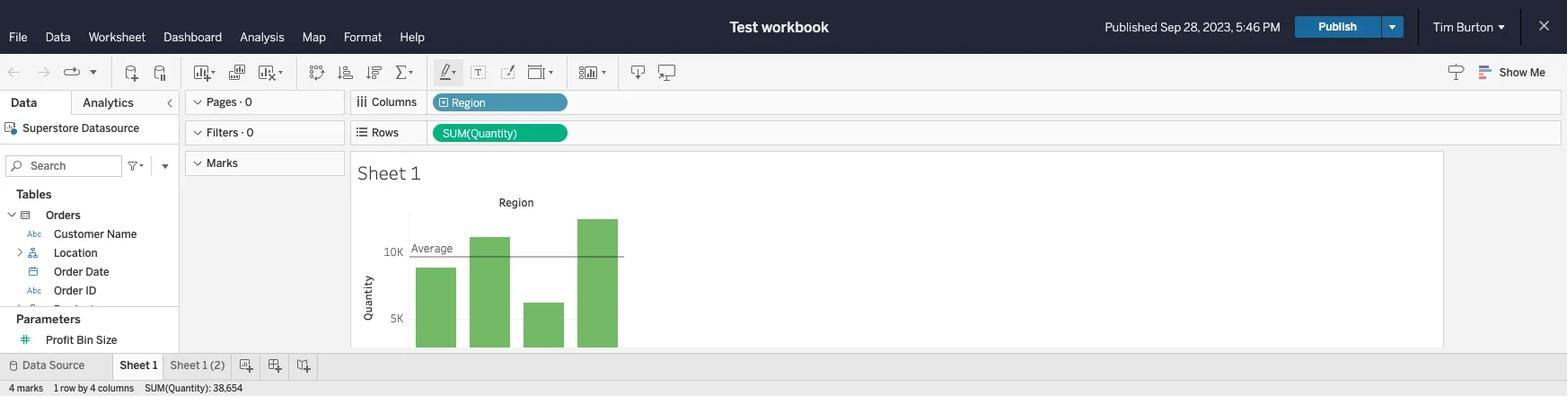 Task type: describe. For each thing, give the bounding box(es) containing it.
orders
[[46, 209, 81, 222]]

5:46
[[1236, 20, 1261, 34]]

1 up sum(quantity):
[[153, 359, 158, 372]]

pages · 0
[[207, 96, 252, 109]]

0 vertical spatial sheet 1
[[358, 160, 421, 185]]

1 left row
[[54, 384, 58, 394]]

sheet 1 (2)
[[170, 359, 225, 372]]

file
[[9, 31, 28, 44]]

0 for filters · 0
[[247, 127, 254, 139]]

· for pages
[[240, 96, 243, 109]]

new worksheet image
[[192, 63, 217, 81]]

help
[[400, 31, 425, 44]]

columns
[[98, 384, 134, 394]]

format workbook image
[[499, 63, 517, 81]]

0 horizontal spatial sheet
[[120, 359, 150, 372]]

pause auto updates image
[[152, 63, 170, 81]]

marks. press enter to open the view data window.. use arrow keys to navigate data visualization elements. image
[[409, 211, 624, 386]]

profit bin size
[[46, 334, 117, 346]]

download image
[[630, 63, 648, 81]]

0 vertical spatial data
[[46, 31, 71, 44]]

replay animation image
[[88, 66, 99, 77]]

dashboard
[[164, 31, 222, 44]]

data guide image
[[1448, 63, 1466, 81]]

sum(quantity): 38,654
[[145, 384, 243, 394]]

profit
[[46, 334, 74, 346]]

name
[[107, 228, 137, 241]]

pm
[[1263, 20, 1281, 34]]

duplicate image
[[228, 63, 246, 81]]

1 4 from the left
[[9, 384, 15, 394]]

pages
[[207, 96, 237, 109]]

customer name
[[54, 228, 137, 241]]

map
[[303, 31, 326, 44]]

4 marks
[[9, 384, 43, 394]]

top customers
[[46, 353, 122, 365]]

show
[[1500, 66, 1528, 79]]

2 vertical spatial data
[[22, 359, 46, 372]]

sum(quantity)
[[443, 128, 517, 140]]

columns
[[372, 96, 417, 109]]

parameters
[[16, 312, 81, 326]]

fit image
[[527, 63, 556, 81]]

redo image
[[34, 63, 52, 81]]

analysis
[[240, 31, 285, 44]]

tim burton
[[1434, 20, 1494, 34]]

customer
[[54, 228, 104, 241]]

analytics
[[83, 96, 134, 110]]

by
[[78, 384, 88, 394]]

2 4 from the left
[[90, 384, 96, 394]]

2023,
[[1203, 20, 1234, 34]]

sorted descending by sum of quantity within region image
[[366, 63, 384, 81]]

order for order date
[[54, 266, 83, 278]]

0 vertical spatial region
[[452, 97, 486, 110]]

show/hide cards image
[[579, 63, 607, 81]]

order for order id
[[54, 285, 83, 297]]

test workbook
[[730, 18, 829, 35]]

show me button
[[1471, 58, 1562, 86]]

new data source image
[[123, 63, 141, 81]]

clear sheet image
[[257, 63, 286, 81]]

· for filters
[[241, 127, 244, 139]]

tables
[[16, 188, 52, 201]]

marks
[[207, 157, 238, 170]]

undo image
[[5, 63, 23, 81]]

id
[[86, 285, 97, 297]]

1 horizontal spatial region
[[499, 195, 534, 209]]

workbook
[[762, 18, 829, 35]]



Task type: vqa. For each thing, say whether or not it's contained in the screenshot.
THE BUY NOW "button" at the right of the page
no



Task type: locate. For each thing, give the bounding box(es) containing it.
0 for pages · 0
[[245, 96, 252, 109]]

data up replay animation icon
[[46, 31, 71, 44]]

2 order from the top
[[54, 285, 83, 297]]

data up the marks
[[22, 359, 46, 372]]

me
[[1531, 66, 1546, 79]]

sheet down the rows
[[358, 160, 407, 185]]

order
[[54, 266, 83, 278], [54, 285, 83, 297]]

top
[[46, 353, 64, 365]]

0
[[245, 96, 252, 109], [247, 127, 254, 139]]

· right filters
[[241, 127, 244, 139]]

source
[[49, 359, 85, 372]]

1 down the columns
[[411, 160, 421, 185]]

0 horizontal spatial region
[[452, 97, 486, 110]]

superstore
[[22, 122, 79, 135]]

4 left the marks
[[9, 384, 15, 394]]

sheet up columns on the bottom left
[[120, 359, 150, 372]]

sep
[[1161, 20, 1182, 34]]

sorted ascending by sum of quantity within region image
[[337, 63, 355, 81]]

swap rows and columns image
[[308, 63, 326, 81]]

order up "product"
[[54, 285, 83, 297]]

1
[[411, 160, 421, 185], [153, 359, 158, 372], [203, 359, 207, 372], [54, 384, 58, 394]]

location
[[54, 247, 98, 259]]

1 left (2)
[[203, 359, 207, 372]]

0 right pages
[[245, 96, 252, 109]]

publish button
[[1295, 16, 1382, 38]]

test
[[730, 18, 758, 35]]

1 horizontal spatial 4
[[90, 384, 96, 394]]

region down sum(quantity)
[[499, 195, 534, 209]]

order up order id
[[54, 266, 83, 278]]

published
[[1106, 20, 1158, 34]]

data
[[46, 31, 71, 44], [11, 96, 37, 110], [22, 359, 46, 372]]

show me
[[1500, 66, 1546, 79]]

product
[[54, 303, 94, 316]]

sheet
[[358, 160, 407, 185], [120, 359, 150, 372], [170, 359, 200, 372]]

highlight image
[[438, 63, 459, 81]]

sheet up sum(quantity):
[[170, 359, 200, 372]]

filters
[[207, 127, 238, 139]]

1 horizontal spatial sheet
[[170, 359, 200, 372]]

totals image
[[394, 63, 416, 81]]

data down 'undo' icon
[[11, 96, 37, 110]]

published sep 28, 2023, 5:46 pm
[[1106, 20, 1281, 34]]

sheet 1
[[358, 160, 421, 185], [120, 359, 158, 372]]

1 vertical spatial data
[[11, 96, 37, 110]]

superstore datasource
[[22, 122, 140, 135]]

show mark labels image
[[470, 63, 488, 81]]

publish
[[1319, 21, 1357, 33]]

filters · 0
[[207, 127, 254, 139]]

sum(quantity):
[[145, 384, 211, 394]]

0 vertical spatial order
[[54, 266, 83, 278]]

1 vertical spatial region
[[499, 195, 534, 209]]

collapse image
[[164, 98, 175, 109]]

1 row by 4 columns
[[54, 384, 134, 394]]

tim
[[1434, 20, 1454, 34]]

1 vertical spatial sheet 1
[[120, 359, 158, 372]]

1 vertical spatial ·
[[241, 127, 244, 139]]

1 horizontal spatial sheet 1
[[358, 160, 421, 185]]

size
[[96, 334, 117, 346]]

datasource
[[82, 122, 140, 135]]

worksheet
[[89, 31, 146, 44]]

1 vertical spatial order
[[54, 285, 83, 297]]

burton
[[1457, 20, 1494, 34]]

0 vertical spatial 0
[[245, 96, 252, 109]]

0 horizontal spatial 4
[[9, 384, 15, 394]]

28,
[[1184, 20, 1201, 34]]

customers
[[67, 353, 122, 365]]

0 right filters
[[247, 127, 254, 139]]

row
[[60, 384, 76, 394]]

·
[[240, 96, 243, 109], [241, 127, 244, 139]]

4 right by
[[90, 384, 96, 394]]

bin
[[77, 334, 93, 346]]

rows
[[372, 127, 399, 139]]

sheet 1 down the rows
[[358, 160, 421, 185]]

region
[[452, 97, 486, 110], [499, 195, 534, 209]]

region up sum(quantity)
[[452, 97, 486, 110]]

4
[[9, 384, 15, 394], [90, 384, 96, 394]]

Search text field
[[5, 155, 122, 177]]

marks
[[17, 384, 43, 394]]

1 vertical spatial 0
[[247, 127, 254, 139]]

0 horizontal spatial sheet 1
[[120, 359, 158, 372]]

1 order from the top
[[54, 266, 83, 278]]

open and edit this workbook in tableau desktop image
[[659, 63, 676, 81]]

replay animation image
[[63, 63, 81, 81]]

date
[[86, 266, 109, 278]]

sheet 1 up columns on the bottom left
[[120, 359, 158, 372]]

2 horizontal spatial sheet
[[358, 160, 407, 185]]

0 vertical spatial ·
[[240, 96, 243, 109]]

order id
[[54, 285, 97, 297]]

38,654
[[213, 384, 243, 394]]

format
[[344, 31, 382, 44]]

order date
[[54, 266, 109, 278]]

· right pages
[[240, 96, 243, 109]]

(2)
[[210, 359, 225, 372]]

data source
[[22, 359, 85, 372]]



